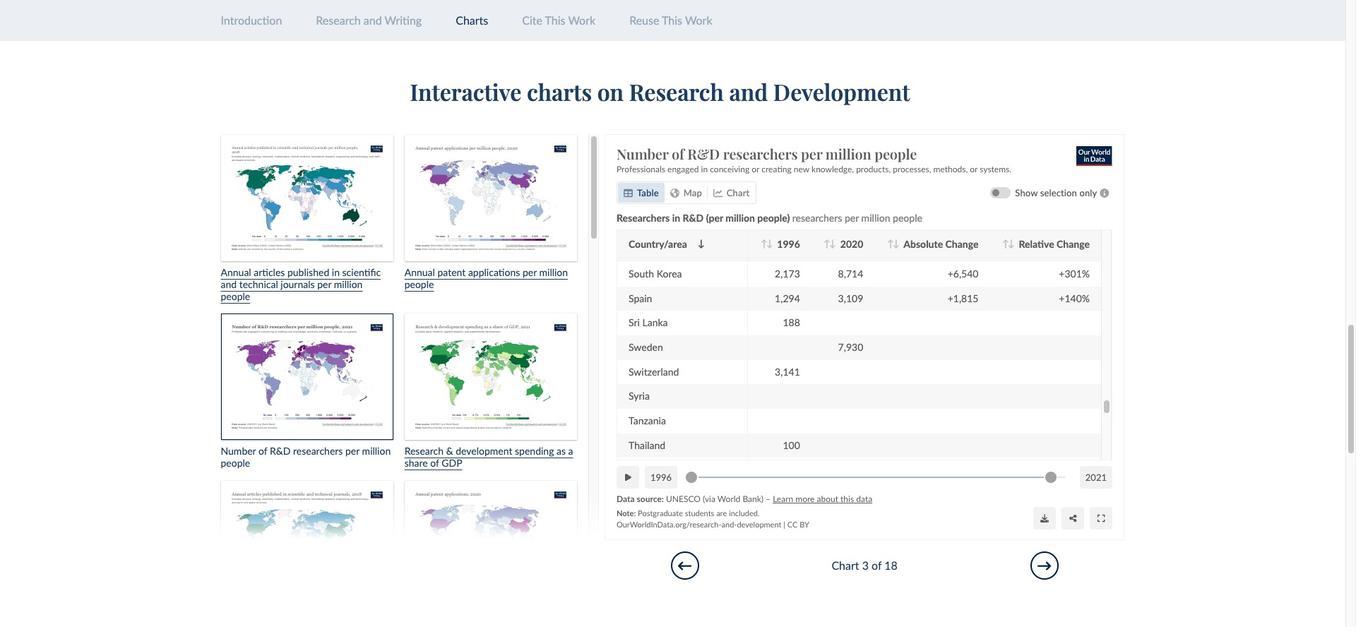 Task type: describe. For each thing, give the bounding box(es) containing it.
engaged
[[668, 164, 699, 175]]

research for research and writing
[[316, 13, 361, 27]]

people up absolute
[[893, 212, 923, 224]]

–
[[766, 494, 771, 505]]

a
[[568, 445, 573, 457]]

cc by link
[[788, 520, 810, 530]]

of inside research & development spending as a share of gdp
[[430, 457, 439, 469]]

technical
[[239, 278, 278, 290]]

1996 button
[[645, 467, 678, 489]]

million inside number of r&d researchers per million people professionals engaged in conceiving or creating new knowledge, products, processes, methods, or systems.
[[826, 144, 872, 163]]

change for relative change
[[1057, 238, 1090, 250]]

world
[[718, 494, 741, 505]]

r&d for (per
[[683, 212, 704, 224]]

source:
[[637, 494, 664, 505]]

work for reuse this work
[[685, 13, 713, 27]]

arrow down long image for relative change
[[1008, 240, 1015, 249]]

3
[[862, 559, 869, 573]]

south korea
[[629, 268, 682, 280]]

(per
[[706, 212, 723, 224]]

about
[[817, 494, 839, 505]]

scientific
[[342, 266, 381, 278]]

2 horizontal spatial research
[[629, 76, 724, 107]]

+301%
[[1059, 268, 1090, 280]]

r&d for researchers
[[688, 144, 720, 163]]

arrow down long image
[[766, 240, 773, 249]]

absolute change
[[904, 238, 979, 250]]

learn
[[773, 494, 794, 505]]

annual for people
[[405, 266, 435, 278]]

2 or from the left
[[970, 164, 978, 175]]

sri
[[629, 317, 640, 329]]

cite
[[522, 13, 543, 27]]

million inside the annual articles published in scientific and technical journals per million people
[[334, 278, 363, 290]]

postgraduate
[[638, 509, 683, 518]]

tanzania
[[629, 415, 666, 427]]

chart
[[832, 559, 860, 573]]

work for cite this work
[[568, 13, 596, 27]]

ourworldindata.org/research-and-development link
[[617, 520, 782, 530]]

as
[[557, 445, 566, 457]]

start time slider
[[681, 464, 703, 492]]

people inside the annual articles published in scientific and technical journals per million people
[[221, 290, 250, 302]]

chart
[[727, 188, 750, 199]]

development for &
[[456, 445, 513, 457]]

note:
[[617, 509, 636, 518]]

charts
[[527, 76, 592, 107]]

end time slider
[[1040, 464, 1062, 492]]

arrow down long image for absolute change
[[893, 240, 900, 249]]

more
[[796, 494, 815, 505]]

4,932
[[838, 219, 864, 231]]

spain
[[629, 292, 653, 304]]

charts link
[[456, 13, 488, 27]]

annual patent applications per million people
[[405, 266, 568, 290]]

patent
[[438, 266, 466, 278]]

this for reuse
[[662, 13, 682, 27]]

researchers
[[617, 212, 670, 224]]

researchers inside number of r&d researchers per million people professionals engaged in conceiving or creating new knowledge, products, processes, methods, or systems.
[[723, 144, 798, 163]]

gdp
[[442, 457, 462, 469]]

2021 button
[[1080, 467, 1113, 489]]

number of r&d researchers per million people link
[[617, 144, 1113, 163]]

2021
[[1086, 472, 1107, 483]]

this for cite
[[545, 13, 566, 27]]

ourworldindata.org/research-and-development | cc by
[[617, 520, 810, 530]]

switzerland
[[629, 366, 679, 378]]

1 horizontal spatial and
[[364, 13, 382, 27]]

only
[[1080, 188, 1098, 199]]

research & development spending as a share of gdp
[[405, 445, 573, 469]]

cite this work link
[[522, 13, 596, 27]]

table image
[[624, 189, 633, 198]]

methods,
[[934, 164, 968, 175]]

download image
[[1041, 514, 1049, 523]]

togo
[[629, 464, 650, 476]]

professionals
[[617, 164, 666, 175]]

arrow up long image for 1996
[[761, 240, 768, 249]]

thailand
[[629, 439, 666, 451]]

+140%
[[1059, 292, 1090, 304]]

change for absolute change
[[946, 238, 979, 250]]

cite this work
[[522, 13, 596, 27]]

in inside number of r&d researchers per million people professionals engaged in conceiving or creating new knowledge, products, processes, methods, or systems.
[[701, 164, 708, 175]]

2 vertical spatial of
[[872, 559, 882, 573]]

map
[[684, 188, 702, 199]]

of inside number of r&d researchers per million people professionals engaged in conceiving or creating new knowledge, products, processes, methods, or systems.
[[672, 144, 685, 163]]

development
[[774, 76, 910, 107]]

researchers in r&d (per million people) researchers per million people
[[617, 212, 923, 224]]

chart line image
[[714, 189, 723, 198]]

included.
[[729, 509, 760, 518]]

188
[[783, 317, 800, 329]]

circle info image
[[1098, 189, 1113, 198]]

arrow up long image for absolute change
[[887, 240, 894, 249]]

published
[[288, 266, 329, 278]]

research & development spending as a share of gdp link
[[405, 314, 577, 469]]

ourworldindata.org/research-
[[617, 520, 722, 530]]

people inside annual patent applications per million people
[[405, 278, 434, 290]]

per inside number of r&d researchers per million people professionals engaged in conceiving or creating new knowledge, products, processes, methods, or systems.
[[801, 144, 823, 163]]

south
[[629, 268, 654, 280]]

products,
[[856, 164, 891, 175]]

earth americas image
[[670, 189, 680, 198]]

million inside annual patent applications per million people
[[539, 266, 568, 278]]

table
[[637, 188, 659, 199]]

learn more about this data link
[[773, 494, 873, 505]]

applications
[[468, 266, 520, 278]]

and inside the annual articles published in scientific and technical journals per million people
[[221, 278, 237, 290]]

+6,540
[[948, 268, 979, 280]]

per inside the annual articles published in scientific and technical journals per million people
[[317, 278, 332, 290]]

million down chart
[[726, 212, 755, 224]]



Task type: vqa. For each thing, say whether or not it's contained in the screenshot.
left the people
no



Task type: locate. For each thing, give the bounding box(es) containing it.
share image
[[1070, 514, 1077, 523]]

1 vertical spatial of
[[430, 457, 439, 469]]

annual articles published in scientific and technical journals per million people link
[[221, 135, 393, 302]]

0 horizontal spatial 1996
[[651, 472, 672, 483]]

1 arrow up long image from the left
[[761, 240, 768, 249]]

r&d left (per at the right top of the page
[[683, 212, 704, 224]]

research inside research & development spending as a share of gdp
[[405, 445, 444, 457]]

million up '2020'
[[862, 212, 891, 224]]

this
[[841, 494, 854, 505]]

data
[[617, 494, 635, 505]]

1 vertical spatial r&d
[[683, 212, 704, 224]]

this
[[545, 13, 566, 27], [662, 13, 682, 27]]

unesco
[[666, 494, 701, 505]]

1 horizontal spatial research
[[405, 445, 444, 457]]

new
[[794, 164, 810, 175]]

0 horizontal spatial development
[[456, 445, 513, 457]]

million
[[826, 144, 872, 163], [726, 212, 755, 224], [862, 212, 891, 224], [539, 266, 568, 278], [334, 278, 363, 290]]

change down +118%
[[1057, 238, 1090, 250]]

syria
[[629, 390, 650, 402]]

1 vertical spatial researchers
[[793, 212, 843, 224]]

creating
[[762, 164, 792, 175]]

enter full-screen image
[[1098, 514, 1105, 523]]

researchers
[[723, 144, 798, 163], [793, 212, 843, 224]]

3 arrow up long image from the left
[[887, 240, 894, 249]]

1996 right arrow down long icon
[[777, 238, 800, 250]]

play time-lapse image
[[625, 474, 631, 482]]

2 horizontal spatial in
[[701, 164, 708, 175]]

research left &
[[405, 445, 444, 457]]

|
[[784, 520, 786, 530]]

reuse this work link
[[630, 13, 713, 27]]

2 annual from the left
[[405, 266, 435, 278]]

0 horizontal spatial in
[[332, 266, 340, 278]]

1 horizontal spatial of
[[672, 144, 685, 163]]

0 vertical spatial r&d
[[688, 144, 720, 163]]

arrow down long image left '2020'
[[830, 240, 836, 249]]

0 horizontal spatial work
[[568, 13, 596, 27]]

reuse this work
[[630, 13, 713, 27]]

of left the gdp
[[430, 457, 439, 469]]

researchers up "creating"
[[723, 144, 798, 163]]

research left writing at the left of the page
[[316, 13, 361, 27]]

development inside research & development spending as a share of gdp
[[456, 445, 513, 457]]

1 vertical spatial in
[[672, 212, 681, 224]]

spending
[[515, 445, 554, 457]]

development right &
[[456, 445, 513, 457]]

interactive charts on research and development
[[410, 76, 910, 107]]

1996 right togo
[[651, 472, 672, 483]]

3 arrow down long image from the left
[[893, 240, 900, 249]]

of right "3"
[[872, 559, 882, 573]]

2,257
[[775, 219, 800, 231]]

&
[[446, 445, 453, 457]]

1 horizontal spatial 1996
[[777, 238, 800, 250]]

4 arrow down long image from the left
[[1008, 240, 1015, 249]]

research right on
[[629, 76, 724, 107]]

systems.
[[980, 164, 1012, 175]]

arrow up long image left '2020'
[[824, 240, 831, 249]]

on
[[597, 76, 624, 107]]

1 horizontal spatial or
[[970, 164, 978, 175]]

annual inside the annual articles published in scientific and technical journals per million people
[[221, 266, 251, 278]]

relative
[[1019, 238, 1055, 250]]

1 horizontal spatial annual
[[405, 266, 435, 278]]

per
[[801, 144, 823, 163], [845, 212, 859, 224], [523, 266, 537, 278], [317, 278, 332, 290]]

articles
[[254, 266, 285, 278]]

cc
[[788, 520, 798, 530]]

are
[[717, 509, 727, 518]]

1,294
[[775, 292, 800, 304]]

map button
[[665, 183, 708, 203]]

r&d inside number of r&d researchers per million people professionals engaged in conceiving or creating new knowledge, products, processes, methods, or systems.
[[688, 144, 720, 163]]

(via
[[703, 494, 716, 505]]

3,109
[[838, 292, 864, 304]]

annual patent applications per million people link
[[405, 135, 577, 290]]

3,141
[[775, 366, 800, 378]]

2 horizontal spatial of
[[872, 559, 882, 573]]

work right cite
[[568, 13, 596, 27]]

0 horizontal spatial and
[[221, 278, 237, 290]]

1 horizontal spatial change
[[1057, 238, 1090, 250]]

annual
[[221, 266, 251, 278], [405, 266, 435, 278]]

1 horizontal spatial development
[[737, 520, 782, 530]]

arrow down long image left absolute
[[893, 240, 900, 249]]

people)
[[758, 212, 790, 224]]

reuse
[[630, 13, 659, 27]]

0 horizontal spatial arrow up long image
[[761, 240, 768, 249]]

in inside the annual articles published in scientific and technical journals per million people
[[332, 266, 340, 278]]

2 work from the left
[[685, 13, 713, 27]]

7,930
[[838, 341, 864, 353]]

1 horizontal spatial work
[[685, 13, 713, 27]]

arrow up long image
[[1003, 240, 1009, 249]]

development down included.
[[737, 520, 782, 530]]

2020
[[841, 238, 864, 250]]

per right journals
[[317, 278, 332, 290]]

development for and-
[[737, 520, 782, 530]]

1 work from the left
[[568, 13, 596, 27]]

bank)
[[743, 494, 764, 505]]

arrow down long image right "country/area"
[[698, 240, 705, 249]]

1 vertical spatial development
[[737, 520, 782, 530]]

100
[[783, 439, 800, 451]]

1 change from the left
[[946, 238, 979, 250]]

1 vertical spatial research
[[629, 76, 724, 107]]

knowledge,
[[812, 164, 854, 175]]

r&d up 'engaged'
[[688, 144, 720, 163]]

2 arrow down long image from the left
[[830, 240, 836, 249]]

1 or from the left
[[752, 164, 760, 175]]

0 vertical spatial in
[[701, 164, 708, 175]]

note: postgraduate students are included.
[[617, 509, 760, 518]]

charts
[[456, 13, 488, 27]]

+1,815
[[948, 292, 979, 304]]

2 vertical spatial in
[[332, 266, 340, 278]]

annual inside annual patent applications per million people
[[405, 266, 435, 278]]

arrow down long image
[[698, 240, 705, 249], [830, 240, 836, 249], [893, 240, 900, 249], [1008, 240, 1015, 249]]

arrow down long image left relative
[[1008, 240, 1015, 249]]

and-
[[722, 520, 737, 530]]

arrow up long image down researchers in r&d (per million people) researchers per million people
[[761, 240, 768, 249]]

1996 inside button
[[651, 472, 672, 483]]

arrow up long image
[[761, 240, 768, 249], [824, 240, 831, 249], [887, 240, 894, 249]]

show
[[1016, 188, 1038, 199]]

annual for and
[[221, 266, 251, 278]]

0 vertical spatial development
[[456, 445, 513, 457]]

go to next slide image
[[1038, 559, 1051, 573]]

per up '2020'
[[845, 212, 859, 224]]

people left journals
[[221, 290, 250, 302]]

absolute
[[904, 238, 943, 250]]

1 annual from the left
[[221, 266, 251, 278]]

or left systems. at the right top of page
[[970, 164, 978, 175]]

show selection only
[[1016, 188, 1098, 199]]

arrow up long image left absolute
[[887, 240, 894, 249]]

people up processes,
[[875, 144, 917, 163]]

1 vertical spatial and
[[729, 76, 768, 107]]

by
[[800, 520, 810, 530]]

researchers up '2020'
[[793, 212, 843, 224]]

this right 'reuse'
[[662, 13, 682, 27]]

selection
[[1041, 188, 1078, 199]]

0 vertical spatial and
[[364, 13, 382, 27]]

0 horizontal spatial annual
[[221, 266, 251, 278]]

2 horizontal spatial and
[[729, 76, 768, 107]]

1 arrow down long image from the left
[[698, 240, 705, 249]]

of up 'engaged'
[[672, 144, 685, 163]]

million right applications
[[539, 266, 568, 278]]

introduction link
[[221, 13, 282, 27]]

development
[[456, 445, 513, 457], [737, 520, 782, 530]]

in right 'engaged'
[[701, 164, 708, 175]]

interactive
[[410, 76, 522, 107]]

0 horizontal spatial this
[[545, 13, 566, 27]]

research for research & development spending as a share of gdp
[[405, 445, 444, 457]]

number of r&d researchers per million people professionals engaged in conceiving or creating new knowledge, products, processes, methods, or systems.
[[617, 144, 1012, 175]]

1 horizontal spatial arrow up long image
[[824, 240, 831, 249]]

go to previous slide image
[[678, 559, 692, 573]]

1 vertical spatial 1996
[[651, 472, 672, 483]]

change down the +2,675
[[946, 238, 979, 250]]

million right published
[[334, 278, 363, 290]]

people inside number of r&d researchers per million people professionals engaged in conceiving or creating new knowledge, products, processes, methods, or systems.
[[875, 144, 917, 163]]

arrow down long image for 2020
[[830, 240, 836, 249]]

data
[[857, 494, 873, 505]]

people left patent on the top of page
[[405, 278, 434, 290]]

0 vertical spatial research
[[316, 13, 361, 27]]

change
[[946, 238, 979, 250], [1057, 238, 1090, 250]]

annual left patent on the top of page
[[405, 266, 435, 278]]

18
[[885, 559, 898, 573]]

2 arrow up long image from the left
[[824, 240, 831, 249]]

korea
[[657, 268, 682, 280]]

research and writing
[[316, 13, 422, 27]]

2 this from the left
[[662, 13, 682, 27]]

work right 'reuse'
[[685, 13, 713, 27]]

2 change from the left
[[1057, 238, 1090, 250]]

2 horizontal spatial arrow up long image
[[887, 240, 894, 249]]

annual left 'articles'
[[221, 266, 251, 278]]

this right cite
[[545, 13, 566, 27]]

2 vertical spatial and
[[221, 278, 237, 290]]

million up knowledge,
[[826, 144, 872, 163]]

number
[[617, 144, 669, 163]]

1 horizontal spatial this
[[662, 13, 682, 27]]

writing
[[385, 13, 422, 27]]

country/area
[[629, 238, 687, 250]]

+2,675
[[948, 219, 979, 231]]

or left "creating"
[[752, 164, 760, 175]]

0 horizontal spatial change
[[946, 238, 979, 250]]

sri lanka
[[629, 317, 668, 329]]

0 vertical spatial of
[[672, 144, 685, 163]]

0 horizontal spatial of
[[430, 457, 439, 469]]

1 this from the left
[[545, 13, 566, 27]]

journals
[[281, 278, 315, 290]]

2 vertical spatial research
[[405, 445, 444, 457]]

1 horizontal spatial in
[[672, 212, 681, 224]]

0 horizontal spatial research
[[316, 13, 361, 27]]

0 vertical spatial researchers
[[723, 144, 798, 163]]

research and writing link
[[316, 13, 422, 27]]

data source: unesco (via world bank) – learn more about this data
[[617, 494, 873, 505]]

0 vertical spatial 1996
[[777, 238, 800, 250]]

arrow up long image for 2020
[[824, 240, 831, 249]]

8,714
[[838, 268, 864, 280]]

2,173
[[775, 268, 800, 280]]

in left scientific
[[332, 266, 340, 278]]

1996
[[777, 238, 800, 250], [651, 472, 672, 483]]

0 horizontal spatial or
[[752, 164, 760, 175]]

sweden
[[629, 341, 663, 353]]

per up new
[[801, 144, 823, 163]]

per inside annual patent applications per million people
[[523, 266, 537, 278]]

in down earth americas icon
[[672, 212, 681, 224]]

per right applications
[[523, 266, 537, 278]]

chart button
[[708, 183, 756, 203]]

+118%
[[1059, 219, 1090, 231]]



